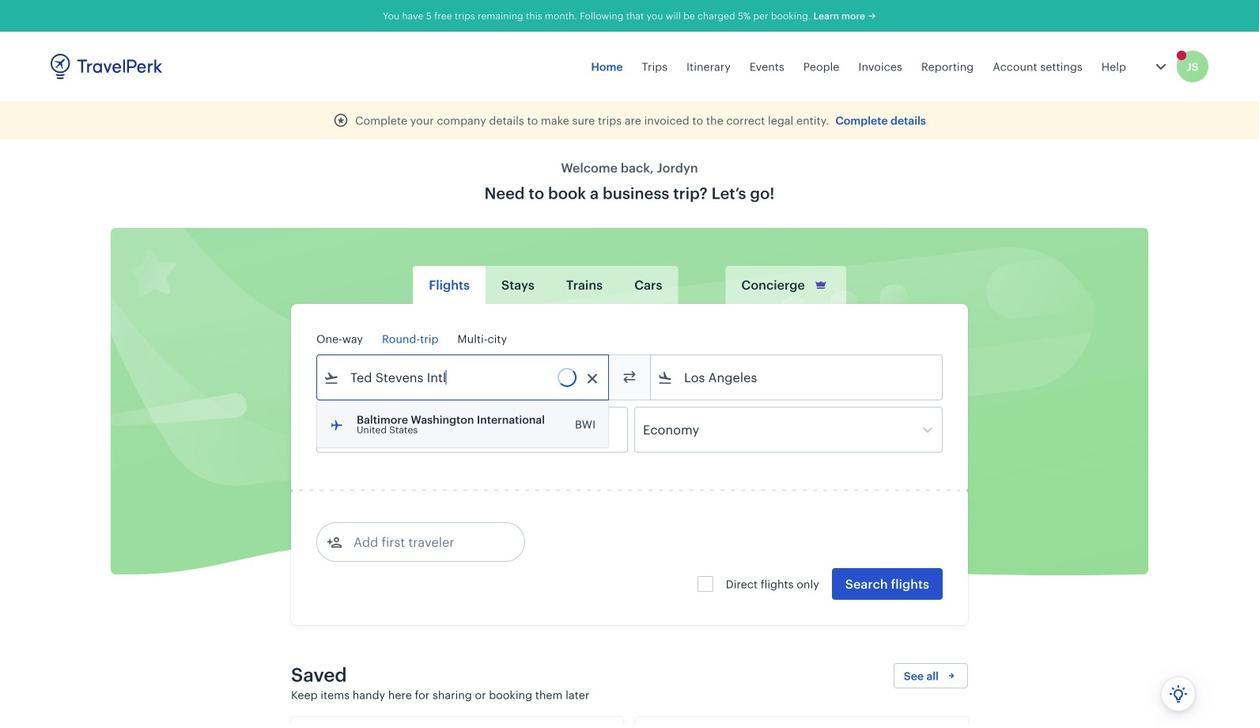 Task type: describe. For each thing, give the bounding box(es) containing it.
Depart text field
[[339, 408, 422, 452]]

Add first traveler search field
[[343, 529, 507, 555]]

To search field
[[673, 365, 922, 390]]



Task type: locate. For each thing, give the bounding box(es) containing it.
Return text field
[[433, 408, 516, 452]]

From search field
[[339, 365, 588, 390]]



